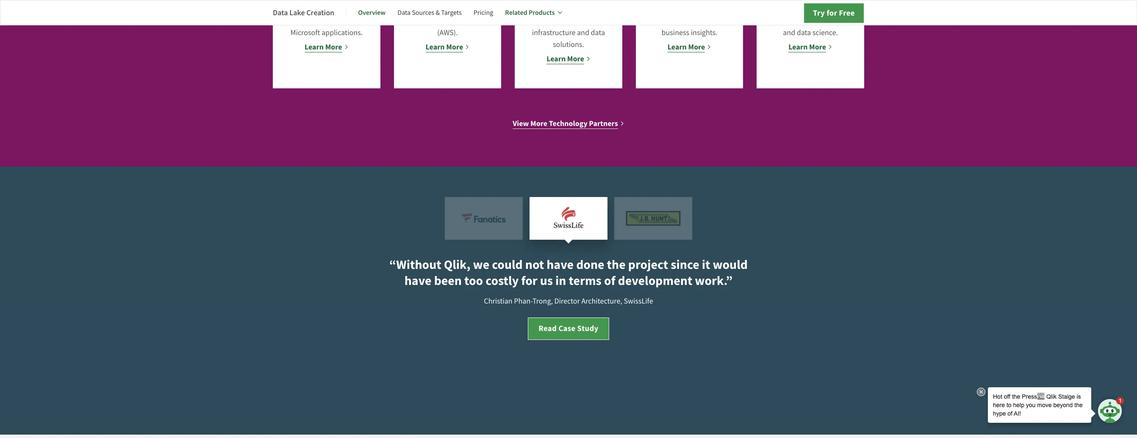 Task type: vqa. For each thing, say whether or not it's contained in the screenshot.
Data Lake Creation's Data
yes



Task type: describe. For each thing, give the bounding box(es) containing it.
view
[[513, 119, 529, 129]]

more
[[713, 16, 730, 26]]

quotes carousel region
[[0, 198, 1137, 405]]

work."
[[695, 273, 733, 290]]

j.b. hunt logo image
[[614, 198, 692, 240]]

web
[[440, 16, 454, 26]]

ingest
[[650, 4, 669, 14]]

project
[[628, 257, 668, 274]]

1 horizontal spatial microsoft
[[329, 4, 358, 14]]

sources
[[412, 8, 434, 17]]

and inside deploy on microsoft azure and integrate with microsoft applications.
[[307, 16, 320, 26]]

learn more for deliver
[[668, 42, 705, 52]]

of for range
[[563, 16, 570, 26]]

read case study
[[539, 324, 599, 334]]

terms
[[569, 273, 602, 290]]

lake
[[290, 7, 305, 18]]

learn more for (aws).
[[426, 42, 463, 52]]

too
[[464, 273, 483, 290]]

try for free link
[[804, 3, 864, 23]]

0 horizontal spatial microsoft
[[290, 28, 320, 38]]

on
[[319, 4, 327, 14]]

multiple
[[703, 4, 730, 14]]

a for leverage
[[566, 4, 570, 14]]

view more technology partners link
[[513, 118, 624, 130]]

solutions.
[[553, 40, 584, 50]]

deliver a wider variety of real-time data for ai, ml and data science.
[[772, 4, 850, 38]]

done
[[576, 257, 605, 274]]

not
[[525, 257, 544, 274]]

related products
[[505, 8, 555, 17]]

ai,
[[830, 16, 838, 26]]

trong,
[[533, 297, 553, 307]]

in
[[556, 273, 566, 290]]

complete
[[571, 4, 601, 14]]

more for time
[[809, 42, 826, 52]]

learn for seamlessly work with amazon web services (aws).
[[426, 42, 445, 52]]

data for data sources & targets
[[398, 8, 411, 17]]

products
[[529, 8, 555, 17]]

&
[[436, 8, 440, 17]]

partners
[[589, 119, 618, 129]]

deploy
[[295, 4, 317, 14]]

could
[[492, 257, 523, 274]]

creation
[[306, 7, 334, 18]]

a for deliver
[[795, 4, 799, 14]]

business
[[662, 28, 689, 38]]

applications.
[[322, 28, 363, 38]]

case
[[559, 324, 576, 334]]

work
[[450, 4, 466, 14]]

integrate
[[321, 16, 350, 26]]

leverage a complete range of google infrastructure and data solutions.
[[532, 4, 605, 50]]

data inside ingest data from multiple sources and deliver more business insights.
[[670, 4, 685, 14]]

we
[[473, 257, 489, 274]]

"without
[[389, 257, 441, 274]]

pricing
[[474, 8, 493, 17]]

google
[[571, 16, 594, 26]]

carousel controls region
[[273, 198, 864, 240]]

and inside ingest data from multiple sources and deliver more business insights.
[[676, 16, 688, 26]]

with inside 'seamlessly work with amazon web services (aws).'
[[468, 4, 482, 14]]

swisslife logo - selected image
[[530, 198, 608, 240]]

data inside leverage a complete range of google infrastructure and data solutions.
[[591, 28, 605, 38]]

for inside "without qlik, we could not have done the project since it would have been too costly for us in terms of development work."
[[521, 273, 538, 290]]

ingest data from multiple sources and deliver more business insights.
[[650, 4, 730, 38]]

costly
[[486, 273, 519, 290]]

more for infrastructure
[[567, 54, 584, 64]]

deliver
[[689, 16, 711, 26]]

data lake creation menu bar
[[273, 3, 574, 23]]

data sources & targets
[[398, 8, 462, 17]]

0 horizontal spatial have
[[405, 273, 432, 290]]

would
[[713, 257, 748, 274]]

insights.
[[691, 28, 718, 38]]

time
[[787, 16, 802, 26]]

with inside deploy on microsoft azure and integrate with microsoft applications.
[[351, 16, 365, 26]]

read
[[539, 324, 557, 334]]

(aws).
[[437, 28, 458, 38]]

christian phan-trong, director architecture, swisslife
[[484, 297, 653, 307]]

view more technology partners
[[513, 119, 618, 129]]

seamlessly work with amazon web services (aws).
[[413, 4, 482, 38]]



Task type: locate. For each thing, give the bounding box(es) containing it.
targets
[[441, 8, 462, 17]]

of
[[843, 4, 850, 14], [563, 16, 570, 26], [604, 273, 616, 290]]

0 vertical spatial of
[[843, 4, 850, 14]]

learn down deploy on microsoft azure and integrate with microsoft applications.
[[305, 42, 324, 52]]

read case study link
[[528, 318, 609, 341]]

learn more down the solutions.
[[547, 54, 584, 64]]

data for data lake creation
[[273, 7, 288, 18]]

data
[[670, 4, 685, 14], [803, 16, 818, 26], [591, 28, 605, 38], [797, 28, 811, 38]]

microsoft
[[329, 4, 358, 14], [290, 28, 320, 38]]

science.
[[813, 28, 838, 38]]

1 horizontal spatial a
[[795, 4, 799, 14]]

a inside deliver a wider variety of real-time data for ai, ml and data science.
[[795, 4, 799, 14]]

1 a from the left
[[566, 4, 570, 14]]

learn for deploy on microsoft azure and integrate with microsoft applications.
[[305, 42, 324, 52]]

real-
[[773, 16, 787, 26]]

phan-
[[514, 297, 533, 307]]

learn more for infrastructure
[[547, 54, 584, 64]]

try for free
[[813, 8, 855, 18]]

with up applications.
[[351, 16, 365, 26]]

and inside deliver a wider variety of real-time data for ai, ml and data science.
[[783, 28, 795, 38]]

try
[[813, 8, 825, 18]]

technology
[[549, 119, 588, 129]]

a inside leverage a complete range of google infrastructure and data solutions.
[[566, 4, 570, 14]]

1 horizontal spatial with
[[468, 4, 482, 14]]

2 vertical spatial of
[[604, 273, 616, 290]]

have
[[547, 257, 574, 274], [405, 273, 432, 290]]

for inside deliver a wider variety of real-time data for ai, ml and data science.
[[819, 16, 828, 26]]

with
[[468, 4, 482, 14], [351, 16, 365, 26]]

seamlessly
[[413, 4, 449, 14]]

for right try
[[827, 8, 837, 18]]

it
[[702, 257, 710, 274]]

more right view
[[531, 119, 548, 129]]

deliver
[[772, 4, 794, 14]]

1 vertical spatial of
[[563, 16, 570, 26]]

free
[[839, 8, 855, 18]]

learn more down applications.
[[305, 42, 342, 52]]

a right leverage
[[566, 4, 570, 14]]

architecture,
[[582, 297, 622, 307]]

2 horizontal spatial of
[[843, 4, 850, 14]]

infrastructure
[[532, 28, 576, 38]]

learn
[[305, 42, 324, 52], [426, 42, 445, 52], [668, 42, 687, 52], [789, 42, 808, 52], [547, 54, 566, 64]]

data left from
[[670, 4, 685, 14]]

range
[[544, 16, 562, 26]]

been
[[434, 273, 462, 290]]

data down time
[[797, 28, 811, 38]]

since
[[671, 257, 699, 274]]

0 horizontal spatial of
[[563, 16, 570, 26]]

more down the (aws).
[[446, 42, 463, 52]]

wider
[[801, 4, 819, 14]]

us
[[540, 273, 553, 290]]

for left ai,
[[819, 16, 828, 26]]

and down google
[[577, 28, 589, 38]]

from
[[686, 4, 701, 14]]

fanatics logo image
[[445, 198, 523, 240]]

more inside view more technology partners link
[[531, 119, 548, 129]]

of inside "without qlik, we could not have done the project since it would have been too costly for us in terms of development work."
[[604, 273, 616, 290]]

more for with
[[325, 42, 342, 52]]

learn more down the (aws).
[[426, 42, 463, 52]]

learn down time
[[789, 42, 808, 52]]

director
[[554, 297, 580, 307]]

0 vertical spatial microsoft
[[329, 4, 358, 14]]

learn more for time
[[789, 42, 826, 52]]

data left sources
[[398, 8, 411, 17]]

variety
[[820, 4, 842, 14]]

more down the solutions.
[[567, 54, 584, 64]]

the
[[607, 257, 626, 274]]

overview
[[358, 8, 386, 17]]

christian
[[484, 297, 513, 307]]

for
[[827, 8, 837, 18], [819, 16, 828, 26], [521, 273, 538, 290]]

amazon
[[413, 16, 439, 26]]

learn more down business
[[668, 42, 705, 52]]

1 horizontal spatial data
[[398, 8, 411, 17]]

with up 'services'
[[468, 4, 482, 14]]

learn for leverage a complete range of google infrastructure and data solutions.
[[547, 54, 566, 64]]

for inside "link"
[[827, 8, 837, 18]]

qlik,
[[444, 257, 471, 274]]

more down science.
[[809, 42, 826, 52]]

data down google
[[591, 28, 605, 38]]

pricing link
[[474, 3, 493, 23]]

a
[[566, 4, 570, 14], [795, 4, 799, 14]]

a up time
[[795, 4, 799, 14]]

have right not
[[547, 257, 574, 274]]

of inside leverage a complete range of google infrastructure and data solutions.
[[563, 16, 570, 26]]

have left been
[[405, 273, 432, 290]]

services
[[456, 16, 482, 26]]

sources
[[650, 16, 674, 26]]

more down insights.
[[688, 42, 705, 52]]

1 vertical spatial microsoft
[[290, 28, 320, 38]]

data
[[273, 7, 288, 18], [398, 8, 411, 17]]

and up business
[[676, 16, 688, 26]]

data down wider
[[803, 16, 818, 26]]

overview link
[[358, 3, 386, 23]]

and down deploy
[[307, 16, 320, 26]]

data inside "data sources & targets" link
[[398, 8, 411, 17]]

of up architecture,
[[604, 273, 616, 290]]

study
[[577, 324, 599, 334]]

ml
[[839, 16, 848, 26]]

microsoft down azure
[[290, 28, 320, 38]]

development
[[618, 273, 693, 290]]

data lake creation
[[273, 7, 334, 18]]

learn more for with
[[305, 42, 342, 52]]

0 horizontal spatial a
[[566, 4, 570, 14]]

microsoft up integrate
[[329, 4, 358, 14]]

1 horizontal spatial have
[[547, 257, 574, 274]]

1 horizontal spatial of
[[604, 273, 616, 290]]

leverage
[[536, 4, 565, 14]]

0 horizontal spatial with
[[351, 16, 365, 26]]

more for (aws).
[[446, 42, 463, 52]]

data sources & targets link
[[398, 3, 462, 23]]

swisslife
[[624, 297, 653, 307]]

of inside deliver a wider variety of real-time data for ai, ml and data science.
[[843, 4, 850, 14]]

and inside leverage a complete range of google infrastructure and data solutions.
[[577, 28, 589, 38]]

azure
[[288, 16, 306, 26]]

"without qlik, we could not have done the project since it would have been too costly for us in terms of development work."
[[389, 257, 748, 290]]

learn down the (aws).
[[426, 42, 445, 52]]

for left us
[[521, 273, 538, 290]]

more
[[325, 42, 342, 52], [446, 42, 463, 52], [688, 42, 705, 52], [809, 42, 826, 52], [567, 54, 584, 64], [531, 119, 548, 129]]

0 horizontal spatial data
[[273, 7, 288, 18]]

related
[[505, 8, 527, 17]]

2 a from the left
[[795, 4, 799, 14]]

of right range
[[563, 16, 570, 26]]

more down applications.
[[325, 42, 342, 52]]

learn down business
[[668, 42, 687, 52]]

learn down the solutions.
[[547, 54, 566, 64]]

data left lake
[[273, 7, 288, 18]]

and down time
[[783, 28, 795, 38]]

of up the ml
[[843, 4, 850, 14]]

related products link
[[505, 3, 562, 23]]

0 vertical spatial with
[[468, 4, 482, 14]]

learn for deliver a wider variety of real-time data for ai, ml and data science.
[[789, 42, 808, 52]]

1 vertical spatial with
[[351, 16, 365, 26]]

learn more
[[305, 42, 342, 52], [426, 42, 463, 52], [668, 42, 705, 52], [789, 42, 826, 52], [547, 54, 584, 64]]

more for deliver
[[688, 42, 705, 52]]

learn for ingest data from multiple sources and deliver more business insights.
[[668, 42, 687, 52]]

deploy on microsoft azure and integrate with microsoft applications.
[[288, 4, 365, 38]]

learn more down science.
[[789, 42, 826, 52]]

of for variety
[[843, 4, 850, 14]]



